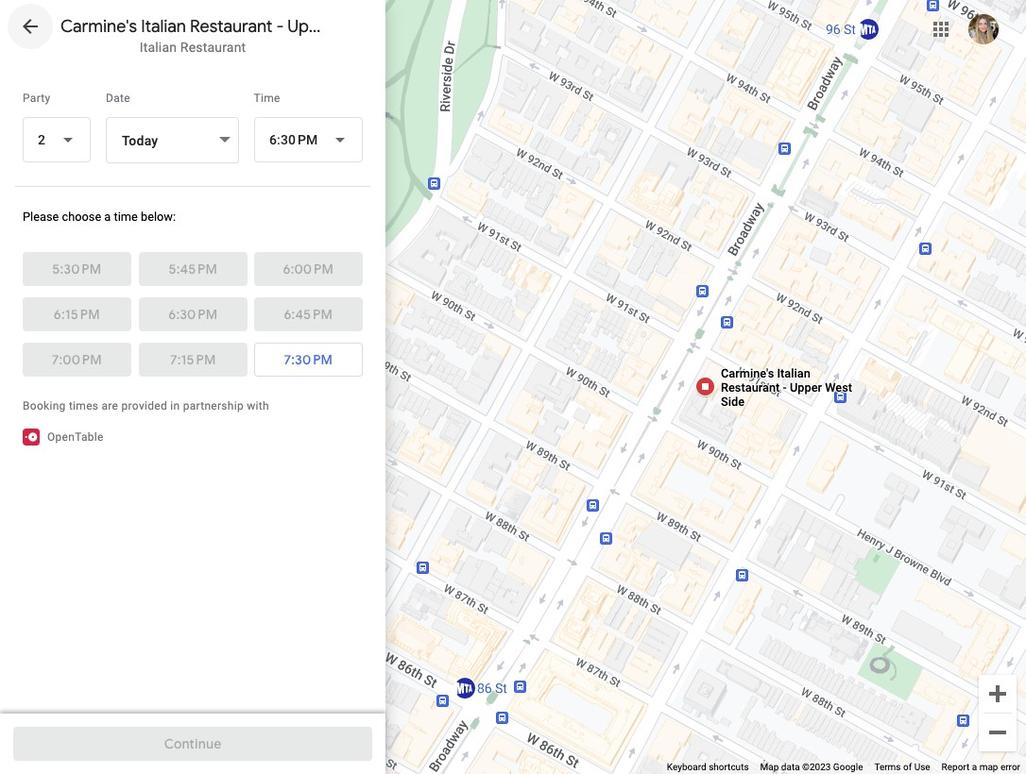 Task type: vqa. For each thing, say whether or not it's contained in the screenshot.
- inside the 'Carmine's Italian Restaurant - Upper West Side Italian Restaurant'
yes



Task type: locate. For each thing, give the bounding box(es) containing it.
provided
[[121, 400, 167, 413]]

1 horizontal spatial upper
[[790, 380, 822, 395]]

opentable image
[[23, 429, 40, 446]]

side inside "carmine's italian restaurant - upper west side italian restaurant"
[[380, 16, 413, 37]]

0 vertical spatial restaurant
[[190, 16, 272, 37]]

1 vertical spatial upper
[[790, 380, 822, 395]]

carmine's
[[60, 16, 137, 37], [721, 366, 774, 380]]

restaurant inside the carmine's italian restaurant - upper west side
[[721, 380, 780, 395]]

6:30 pm button
[[138, 298, 247, 332]]

1 vertical spatial west
[[825, 380, 852, 395]]

error
[[1001, 763, 1021, 773]]

1 vertical spatial restaurant
[[180, 40, 246, 55]]

None field
[[23, 117, 91, 163], [254, 117, 363, 163], [23, 117, 91, 163], [254, 117, 363, 163]]

6:00 pm
[[283, 261, 334, 278]]

map region
[[248, 0, 1026, 775]]

map
[[760, 763, 779, 773]]

6:15 pm
[[54, 306, 100, 323]]

0 horizontal spatial carmine's
[[60, 16, 137, 37]]

- for carmine's italian restaurant - upper west side italian restaurant
[[276, 16, 284, 37]]

1 vertical spatial -
[[783, 380, 787, 395]]

0 vertical spatial west
[[338, 16, 377, 37]]

2 vertical spatial italian
[[777, 366, 811, 380]]

restaurant for carmine's italian restaurant - upper west side
[[721, 380, 780, 395]]

1 vertical spatial side
[[721, 395, 745, 409]]

italian for carmine's italian restaurant - upper west side
[[777, 366, 811, 380]]

0 vertical spatial carmine's
[[60, 16, 137, 37]]

side for carmine's italian restaurant - upper west side italian restaurant
[[380, 16, 413, 37]]

1 vertical spatial a
[[972, 763, 977, 773]]

map data ©2023 google
[[760, 763, 863, 773]]

west inside "carmine's italian restaurant - upper west side italian restaurant"
[[338, 16, 377, 37]]

0 horizontal spatial -
[[276, 16, 284, 37]]

0 vertical spatial side
[[380, 16, 413, 37]]

5:45 pm button
[[138, 253, 247, 287]]

upper
[[287, 16, 335, 37], [790, 380, 822, 395]]

1 horizontal spatial carmine's
[[721, 366, 774, 380]]

7:30 pm
[[284, 352, 333, 369]]

7:00 pm
[[52, 352, 102, 369]]

shortcuts
[[709, 763, 749, 773]]

5:45 pm
[[168, 261, 217, 278]]

west inside the carmine's italian restaurant - upper west side
[[825, 380, 852, 395]]

1 horizontal spatial side
[[721, 395, 745, 409]]

carmine's for carmine's italian restaurant - upper west side
[[721, 366, 774, 380]]

restaurant
[[190, 16, 272, 37], [180, 40, 246, 55], [721, 380, 780, 395]]

side inside the carmine's italian restaurant - upper west side
[[721, 395, 745, 409]]

google account: michelle dermenjian  
(michelle.dermenjian@adept.ai) image
[[969, 14, 999, 44]]

report a map error
[[942, 763, 1021, 773]]

6:45 pm
[[284, 306, 333, 323]]

terms of use
[[874, 763, 930, 773]]

back image
[[19, 15, 42, 38]]

opentable
[[47, 431, 104, 444]]

- inside "carmine's italian restaurant - upper west side italian restaurant"
[[276, 16, 284, 37]]

please choose a time below:
[[23, 210, 176, 224]]

italian
[[141, 16, 186, 37], [139, 40, 177, 55], [777, 366, 811, 380]]

italian inside the carmine's italian restaurant - upper west side
[[777, 366, 811, 380]]

carmine's for carmine's italian restaurant - upper west side italian restaurant
[[60, 16, 137, 37]]

with
[[247, 400, 269, 413]]

6:15 pm button
[[23, 298, 131, 332]]

- for carmine's italian restaurant - upper west side
[[783, 380, 787, 395]]

carmine's inside the carmine's italian restaurant - upper west side
[[721, 366, 774, 380]]

- inside the carmine's italian restaurant - upper west side
[[783, 380, 787, 395]]

5:30 pm
[[52, 261, 101, 278]]

time
[[114, 210, 138, 224]]

1 vertical spatial carmine's
[[721, 366, 774, 380]]

times
[[69, 400, 99, 413]]

0 horizontal spatial side
[[380, 16, 413, 37]]

1 horizontal spatial -
[[783, 380, 787, 395]]

side
[[380, 16, 413, 37], [721, 395, 745, 409]]

-
[[276, 16, 284, 37], [783, 380, 787, 395]]

6:45 pm button
[[254, 298, 362, 332]]

time
[[254, 92, 280, 105]]

of
[[903, 763, 912, 773]]

a left the map
[[972, 763, 977, 773]]

a
[[104, 210, 111, 224], [972, 763, 977, 773]]

0 horizontal spatial upper
[[287, 16, 335, 37]]

upper inside the carmine's italian restaurant - upper west side
[[790, 380, 822, 395]]

carmine's inside "carmine's italian restaurant - upper west side italian restaurant"
[[60, 16, 137, 37]]

carmine's italian restaurant - upper west side
[[721, 366, 852, 409]]

upper for carmine's italian restaurant - upper west side
[[790, 380, 822, 395]]

0 horizontal spatial a
[[104, 210, 111, 224]]

0 vertical spatial upper
[[287, 16, 335, 37]]

report
[[942, 763, 970, 773]]

2 vertical spatial restaurant
[[721, 380, 780, 395]]

0 vertical spatial italian
[[141, 16, 186, 37]]

keyboard
[[667, 763, 706, 773]]

0 vertical spatial -
[[276, 16, 284, 37]]

please
[[23, 210, 59, 224]]

upper inside "carmine's italian restaurant - upper west side italian restaurant"
[[287, 16, 335, 37]]

1 horizontal spatial a
[[972, 763, 977, 773]]

©2023
[[802, 763, 831, 773]]

0 horizontal spatial west
[[338, 16, 377, 37]]

terms
[[874, 763, 901, 773]]

west
[[338, 16, 377, 37], [825, 380, 852, 395]]

use
[[914, 763, 930, 773]]

continue button
[[13, 728, 372, 762]]

0 vertical spatial a
[[104, 210, 111, 224]]

1 horizontal spatial west
[[825, 380, 852, 395]]

a left time
[[104, 210, 111, 224]]



Task type: describe. For each thing, give the bounding box(es) containing it.
map
[[980, 763, 998, 773]]

6:30 pm
[[168, 306, 217, 323]]

partnership
[[183, 400, 244, 413]]

google
[[833, 763, 863, 773]]

7:30 pm button
[[254, 338, 362, 383]]

continue
[[164, 736, 221, 753]]

below:
[[141, 210, 176, 224]]

upper for carmine's italian restaurant - upper west side italian restaurant
[[287, 16, 335, 37]]

today button
[[106, 117, 239, 164]]

7:15 pm
[[170, 352, 215, 369]]

carmine's italian restaurant - upper west side italian restaurant
[[60, 16, 413, 55]]

6:00 pm button
[[254, 253, 362, 287]]

restaurant for carmine's italian restaurant - upper west side italian restaurant
[[190, 16, 272, 37]]

choose
[[62, 210, 101, 224]]

date
[[106, 92, 130, 105]]

are
[[102, 400, 118, 413]]

in
[[170, 400, 180, 413]]

west for carmine's italian restaurant - upper west side
[[825, 380, 852, 395]]

terms of use link
[[874, 763, 930, 773]]

report a map error link
[[942, 763, 1021, 773]]

west for carmine's italian restaurant - upper west side italian restaurant
[[338, 16, 377, 37]]

7:00 pm button
[[23, 343, 131, 377]]

italian for carmine's italian restaurant - upper west side italian restaurant
[[141, 16, 186, 37]]

keyboard shortcuts
[[667, 763, 749, 773]]

booking times are provided in partnership with
[[23, 400, 269, 413]]

7:15 pm button
[[138, 343, 247, 377]]

party
[[23, 92, 51, 105]]

1 vertical spatial italian
[[139, 40, 177, 55]]

keyboard shortcuts button
[[667, 762, 749, 775]]

carmine's italian restaurant - upper west side heading
[[0, 15, 413, 38]]

data
[[781, 763, 800, 773]]

booking
[[23, 400, 66, 413]]

side for carmine's italian restaurant - upper west side
[[721, 395, 745, 409]]

today
[[122, 134, 158, 149]]

5:30 pm button
[[23, 253, 131, 287]]



